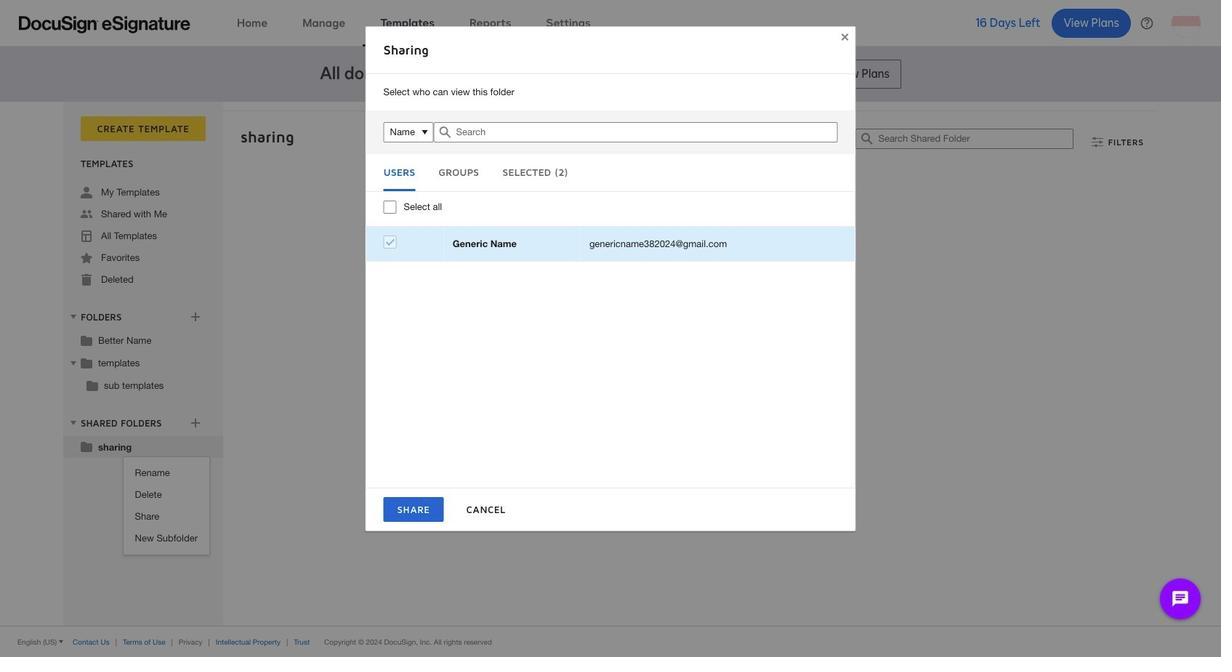 Task type: locate. For each thing, give the bounding box(es) containing it.
1 vertical spatial folder image
[[87, 379, 98, 391]]

0 vertical spatial folder image
[[81, 334, 92, 346]]

folder image
[[81, 357, 92, 369], [81, 441, 92, 452]]

menu
[[123, 462, 209, 550]]

1 vertical spatial folder image
[[81, 441, 92, 452]]

folder image
[[81, 334, 92, 346], [87, 379, 98, 391]]

view folders image
[[68, 311, 79, 323]]

tab list
[[383, 163, 838, 191]]

2 folder image from the top
[[81, 441, 92, 452]]

templates image
[[81, 230, 92, 242]]

user image
[[81, 187, 92, 198]]

0 vertical spatial folder image
[[81, 357, 92, 369]]

trash image
[[81, 274, 92, 286]]

1 folder image from the top
[[81, 357, 92, 369]]



Task type: describe. For each thing, give the bounding box(es) containing it.
Search text field
[[456, 123, 837, 142]]

more info region
[[0, 626, 1221, 657]]

Search Shared Folder text field
[[878, 129, 1073, 148]]

shared image
[[81, 209, 92, 220]]

star filled image
[[81, 252, 92, 264]]

docusign esignature image
[[19, 16, 190, 33]]

view shared folders image
[[68, 417, 79, 429]]



Task type: vqa. For each thing, say whether or not it's contained in the screenshot.
text field
no



